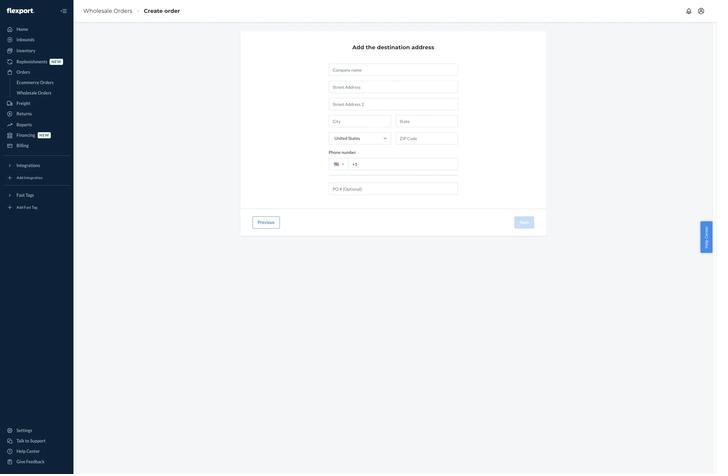 Task type: locate. For each thing, give the bounding box(es) containing it.
0 horizontal spatial wholesale
[[17, 90, 37, 96]]

next button
[[515, 217, 535, 229]]

add down fast tags
[[17, 205, 23, 210]]

orders inside orders link
[[17, 70, 30, 75]]

1 vertical spatial wholesale orders
[[17, 90, 51, 96]]

1 horizontal spatial center
[[704, 226, 710, 239]]

feedback
[[26, 460, 45, 465]]

next
[[520, 220, 529, 225]]

0 vertical spatial wholesale orders
[[83, 8, 132, 14]]

1 vertical spatial wholesale
[[17, 90, 37, 96]]

1 (702) 123-4567 telephone field
[[329, 158, 458, 170]]

freight link
[[4, 99, 70, 108]]

help center
[[704, 226, 710, 248], [17, 449, 40, 454]]

new for replenishments
[[52, 60, 61, 64]]

reports link
[[4, 120, 70, 130]]

orders left the "create"
[[114, 8, 132, 14]]

new for financing
[[39, 133, 49, 138]]

wholesale
[[83, 8, 112, 14], [17, 90, 37, 96]]

add left integration
[[17, 176, 23, 180]]

help
[[704, 240, 710, 248], [17, 449, 26, 454]]

close navigation image
[[60, 7, 67, 15]]

states
[[349, 136, 360, 141]]

1 horizontal spatial help center
[[704, 226, 710, 248]]

1 vertical spatial help
[[17, 449, 26, 454]]

0 vertical spatial wholesale orders link
[[83, 8, 132, 14]]

add for add integration
[[17, 176, 23, 180]]

help center link
[[4, 447, 70, 457]]

fast left tag at the left
[[24, 205, 31, 210]]

fast
[[17, 193, 25, 198], [24, 205, 31, 210]]

wholesale orders inside breadcrumbs navigation
[[83, 8, 132, 14]]

add left the the
[[353, 44, 365, 51]]

0 vertical spatial help center
[[704, 226, 710, 248]]

orders down ecommerce orders link in the top of the page
[[38, 90, 51, 96]]

united
[[335, 136, 348, 141]]

0 vertical spatial help
[[704, 240, 710, 248]]

orders inside ecommerce orders link
[[40, 80, 54, 85]]

1 vertical spatial add
[[17, 176, 23, 180]]

1 horizontal spatial help
[[704, 240, 710, 248]]

home
[[17, 27, 28, 32]]

new down reports link
[[39, 133, 49, 138]]

number
[[342, 150, 357, 155]]

0 vertical spatial fast
[[17, 193, 25, 198]]

1 horizontal spatial wholesale orders
[[83, 8, 132, 14]]

1 horizontal spatial wholesale orders link
[[83, 8, 132, 14]]

replenishments
[[17, 59, 47, 64]]

0 vertical spatial add
[[353, 44, 365, 51]]

returns
[[17, 111, 32, 116]]

0 horizontal spatial wholesale orders link
[[14, 88, 70, 98]]

1 vertical spatial center
[[26, 449, 40, 454]]

new
[[52, 60, 61, 64], [39, 133, 49, 138]]

Street Address text field
[[329, 81, 458, 93]]

open account menu image
[[698, 7, 705, 15]]

phone
[[329, 150, 341, 155]]

1 vertical spatial new
[[39, 133, 49, 138]]

add the destination address
[[353, 44, 435, 51]]

2 vertical spatial add
[[17, 205, 23, 210]]

tags
[[26, 193, 34, 198]]

integration
[[24, 176, 43, 180]]

ZIP Code text field
[[396, 132, 458, 145]]

wholesale orders
[[83, 8, 132, 14], [17, 90, 51, 96]]

integrations
[[17, 163, 40, 168]]

tag
[[32, 205, 37, 210]]

phone number
[[329, 150, 357, 155]]

talk to support
[[17, 439, 46, 444]]

orders up ecommerce
[[17, 70, 30, 75]]

address
[[412, 44, 435, 51]]

0 horizontal spatial help center
[[17, 449, 40, 454]]

united states
[[335, 136, 360, 141]]

0 vertical spatial new
[[52, 60, 61, 64]]

inbounds
[[17, 37, 34, 42]]

create order link
[[144, 8, 180, 14]]

0 vertical spatial wholesale
[[83, 8, 112, 14]]

reports
[[17, 122, 32, 127]]

1 horizontal spatial wholesale
[[83, 8, 112, 14]]

1 vertical spatial fast
[[24, 205, 31, 210]]

wholesale orders link
[[83, 8, 132, 14], [14, 88, 70, 98]]

home link
[[4, 25, 70, 34]]

fast tags
[[17, 193, 34, 198]]

the
[[366, 44, 376, 51]]

talk to support button
[[4, 437, 70, 447]]

add
[[353, 44, 365, 51], [17, 176, 23, 180], [17, 205, 23, 210]]

orders
[[114, 8, 132, 14], [17, 70, 30, 75], [40, 80, 54, 85], [38, 90, 51, 96]]

to
[[25, 439, 29, 444]]

add integration
[[17, 176, 43, 180]]

new up orders link
[[52, 60, 61, 64]]

give
[[17, 460, 25, 465]]

0 horizontal spatial new
[[39, 133, 49, 138]]

0 vertical spatial center
[[704, 226, 710, 239]]

orders link
[[4, 67, 70, 77]]

State text field
[[396, 115, 458, 127]]

1 horizontal spatial new
[[52, 60, 61, 64]]

create order
[[144, 8, 180, 14]]

create
[[144, 8, 163, 14]]

talk
[[17, 439, 24, 444]]

open notifications image
[[686, 7, 693, 15]]

center
[[704, 226, 710, 239], [26, 449, 40, 454]]

Street Address 2 text field
[[329, 98, 458, 110]]

orders down orders link
[[40, 80, 54, 85]]

center inside "button"
[[704, 226, 710, 239]]

fast left tags
[[17, 193, 25, 198]]

add integration link
[[4, 173, 70, 183]]

Company name text field
[[329, 64, 458, 76]]

give feedback button
[[4, 458, 70, 467]]



Task type: describe. For each thing, give the bounding box(es) containing it.
add fast tag
[[17, 205, 37, 210]]

billing
[[17, 143, 29, 148]]

City text field
[[329, 115, 391, 127]]

ecommerce
[[17, 80, 39, 85]]

order
[[165, 8, 180, 14]]

financing
[[17, 133, 35, 138]]

inbounds link
[[4, 35, 70, 45]]

settings link
[[4, 426, 70, 436]]

add fast tag link
[[4, 203, 70, 213]]

inventory
[[17, 48, 35, 53]]

1 vertical spatial wholesale orders link
[[14, 88, 70, 98]]

previous button
[[253, 217, 280, 229]]

give feedback
[[17, 460, 45, 465]]

wholesale orders link inside breadcrumbs navigation
[[83, 8, 132, 14]]

0 horizontal spatial wholesale orders
[[17, 90, 51, 96]]

wholesale inside breadcrumbs navigation
[[83, 8, 112, 14]]

PO # (Optional) text field
[[329, 183, 458, 195]]

freight
[[17, 101, 30, 106]]

support
[[30, 439, 46, 444]]

help inside "button"
[[704, 240, 710, 248]]

inventory link
[[4, 46, 70, 56]]

breadcrumbs navigation
[[78, 2, 185, 20]]

fast inside dropdown button
[[17, 193, 25, 198]]

0 horizontal spatial center
[[26, 449, 40, 454]]

help center button
[[701, 222, 713, 253]]

ecommerce orders link
[[14, 78, 70, 88]]

1 vertical spatial help center
[[17, 449, 40, 454]]

returns link
[[4, 109, 70, 119]]

billing link
[[4, 141, 70, 151]]

previous
[[258, 220, 275, 225]]

united states: + 1 image
[[342, 164, 344, 165]]

flexport logo image
[[7, 8, 34, 14]]

destination
[[377, 44, 410, 51]]

orders inside breadcrumbs navigation
[[114, 8, 132, 14]]

fast tags button
[[4, 191, 70, 200]]

add for add the destination address
[[353, 44, 365, 51]]

ecommerce orders
[[17, 80, 54, 85]]

add for add fast tag
[[17, 205, 23, 210]]

help center inside "button"
[[704, 226, 710, 248]]

0 horizontal spatial help
[[17, 449, 26, 454]]

settings
[[17, 428, 32, 434]]

integrations button
[[4, 161, 70, 171]]



Task type: vqa. For each thing, say whether or not it's contained in the screenshot.
DSKU
no



